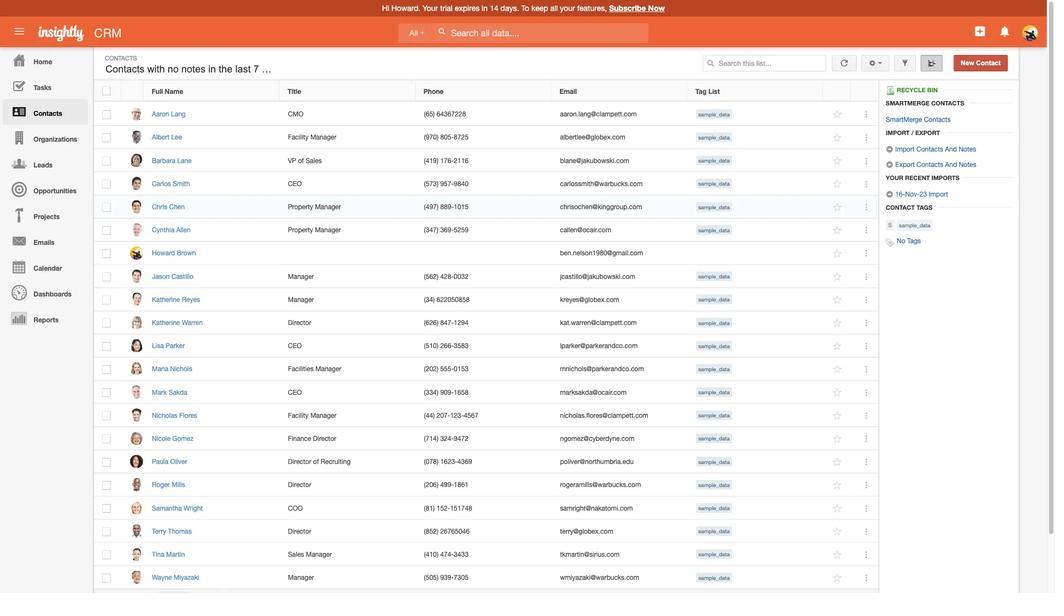 Task type: locate. For each thing, give the bounding box(es) containing it.
notes inside import contacts and notes 'link'
[[960, 145, 977, 153]]

1 director cell from the top
[[280, 312, 416, 335]]

15 row from the top
[[94, 405, 879, 428]]

facility manager cell up finance director
[[280, 405, 416, 428]]

1 horizontal spatial contact
[[977, 59, 1001, 67]]

sample_data for kreyes@globex.com
[[699, 297, 730, 303]]

499-
[[441, 482, 454, 489]]

11 row from the top
[[94, 312, 879, 335]]

director cell
[[280, 312, 416, 335], [280, 474, 416, 497], [280, 521, 416, 544]]

16-nov-23 import link
[[887, 190, 949, 199]]

4369
[[458, 458, 473, 466]]

blane@jakubowski.com cell
[[552, 149, 688, 172]]

terry@globex.com cell
[[552, 521, 688, 544]]

facility manager up finance director
[[288, 412, 337, 420]]

18 row from the top
[[94, 474, 879, 497]]

follow image for carlossmith@warbucks.com
[[833, 179, 843, 190]]

1 horizontal spatial in
[[482, 4, 488, 13]]

(410) 474-3433
[[424, 551, 469, 559]]

6 row from the top
[[94, 196, 879, 219]]

0 vertical spatial circle arrow right image
[[887, 146, 894, 153]]

2 notes from the top
[[960, 161, 977, 168]]

row containing paula oliver
[[94, 451, 879, 474]]

2 follow image from the top
[[833, 156, 843, 166]]

sample_data for kat.warren@clampett.com
[[699, 320, 730, 326]]

manager cell for (505) 939-7305
[[280, 567, 416, 590]]

1 vertical spatial ceo cell
[[280, 335, 416, 358]]

1 smartmerge from the top
[[887, 100, 930, 107]]

ceo cell up facilities manager
[[280, 335, 416, 358]]

2 property manager from the top
[[288, 226, 341, 234]]

sample_data for rogeramills@warbucks.com
[[699, 482, 730, 489]]

(202)
[[424, 366, 439, 373]]

follow image for callen@ocair.com
[[833, 226, 843, 236]]

16 row from the top
[[94, 428, 879, 451]]

tags
[[908, 237, 922, 245]]

import down /
[[896, 145, 915, 153]]

mills
[[172, 482, 185, 489]]

17 row from the top
[[94, 451, 879, 474]]

428-
[[441, 273, 454, 280]]

manager cell
[[280, 265, 416, 288], [280, 288, 416, 312], [280, 567, 416, 590]]

facility manager up vp of sales
[[288, 133, 337, 141]]

9472
[[454, 435, 469, 443]]

in inside contacts contacts with no notes in the last 7 days
[[208, 64, 216, 75]]

property manager cell
[[280, 196, 416, 219], [280, 219, 416, 242]]

(334) 909-1658
[[424, 389, 469, 396]]

export contacts and notes link
[[887, 161, 977, 169]]

circle arrow right image for 16-nov-23 import
[[887, 191, 894, 199]]

ceo cell
[[280, 172, 416, 196], [280, 335, 416, 358], [280, 381, 416, 405]]

0 vertical spatial export
[[916, 129, 941, 136]]

facility
[[288, 133, 309, 141], [288, 412, 309, 420]]

lee
[[171, 133, 182, 141]]

6 follow image from the top
[[833, 434, 843, 445]]

1 vertical spatial ceo
[[288, 342, 302, 350]]

3 ceo from the top
[[288, 389, 302, 396]]

circle arrow right image for import contacts and notes
[[887, 146, 894, 153]]

follow image for blane@jakubowski.com
[[833, 156, 843, 166]]

barbara lane
[[152, 157, 192, 164]]

(65) 64367228 cell
[[416, 103, 552, 126]]

manager cell for (562) 428-0032
[[280, 265, 416, 288]]

row containing lisa parker
[[94, 335, 879, 358]]

and inside import contacts and notes 'link'
[[946, 145, 958, 153]]

sample_data for ngomez@cyberdyne.com
[[699, 436, 730, 442]]

22 row from the top
[[94, 567, 879, 590]]

director for director cell related to (626)
[[288, 319, 312, 327]]

row containing roger mills
[[94, 474, 879, 497]]

3 ceo cell from the top
[[280, 381, 416, 405]]

recycle bin link
[[887, 86, 944, 95]]

cmo
[[288, 110, 304, 118]]

with
[[147, 64, 165, 75]]

director
[[288, 319, 312, 327], [313, 435, 337, 443], [288, 458, 312, 466], [288, 482, 312, 489], [288, 528, 312, 536]]

follow image for poliver@northumbria.edu
[[833, 458, 843, 468]]

2 property from the top
[[288, 226, 313, 234]]

vp
[[288, 157, 296, 164]]

row containing nicole gomez
[[94, 428, 879, 451]]

1 vertical spatial notes
[[960, 161, 977, 168]]

export right /
[[916, 129, 941, 136]]

row containing terry thomas
[[94, 521, 879, 544]]

1 vertical spatial export
[[896, 161, 915, 168]]

terry thomas
[[152, 528, 192, 536]]

your
[[423, 4, 438, 13], [887, 174, 904, 181]]

1 property manager from the top
[[288, 203, 341, 211]]

0 vertical spatial of
[[298, 157, 304, 164]]

1 vertical spatial of
[[313, 458, 319, 466]]

(505) 939-7305
[[424, 574, 469, 582]]

0 vertical spatial smartmerge
[[887, 100, 930, 107]]

subscribe
[[610, 4, 647, 13]]

13 row from the top
[[94, 358, 879, 381]]

contacts
[[105, 54, 137, 62], [106, 64, 145, 75], [34, 109, 62, 117], [925, 115, 951, 123], [917, 145, 944, 153], [917, 161, 944, 168]]

0 vertical spatial ceo cell
[[280, 172, 416, 196]]

0 vertical spatial property manager
[[288, 203, 341, 211]]

3 follow image from the top
[[833, 226, 843, 236]]

blane@jakubowski.com
[[561, 157, 630, 164]]

jason castillo
[[152, 273, 193, 280]]

home
[[34, 58, 52, 65]]

16-
[[896, 190, 906, 198]]

tkmartin@sirius.com cell
[[552, 544, 688, 567]]

follow image for tkmartin@sirius.com
[[833, 550, 843, 561]]

5 follow image from the top
[[833, 272, 843, 282]]

facility down the cmo
[[288, 133, 309, 141]]

carlossmith@warbucks.com
[[561, 180, 643, 188]]

ben.nelson1980@gmail.com
[[561, 249, 644, 257]]

(078) 1623-4369 cell
[[416, 451, 552, 474]]

2 facility manager cell from the top
[[280, 405, 416, 428]]

1 follow image from the top
[[833, 109, 843, 120]]

(81) 152-151748 cell
[[416, 497, 552, 521]]

contacts for contacts contacts with no notes in the last 7 days
[[106, 64, 145, 75]]

1 vertical spatial facility
[[288, 412, 309, 420]]

brown
[[177, 249, 196, 257]]

manager cell for (34) 622050858
[[280, 288, 416, 312]]

1 vertical spatial circle arrow right image
[[887, 191, 894, 199]]

full
[[152, 87, 163, 95]]

2 manager cell from the top
[[280, 288, 416, 312]]

circle arrow right image inside 16-nov-23 import link
[[887, 191, 894, 199]]

ceo up facilities
[[288, 342, 302, 350]]

in for 14
[[482, 4, 488, 13]]

circle arrow right image
[[887, 146, 894, 153], [887, 191, 894, 199]]

2 director cell from the top
[[280, 474, 416, 497]]

369-
[[441, 226, 454, 234]]

in left '14'
[[482, 4, 488, 13]]

3 director cell from the top
[[280, 521, 416, 544]]

import for import contacts and notes
[[896, 145, 915, 153]]

26765046
[[441, 528, 470, 536]]

1 horizontal spatial export
[[916, 129, 941, 136]]

of left recruiting on the bottom
[[313, 458, 319, 466]]

957-
[[441, 180, 454, 188]]

show sidebar image
[[928, 59, 936, 67]]

ceo cell for (334) 909-1658
[[280, 381, 416, 405]]

circle arrow right image up the circle arrow left image
[[887, 146, 894, 153]]

chrisochen@kinggroup.com
[[561, 203, 643, 211]]

1 facility manager from the top
[[288, 133, 337, 141]]

follow image for mnichols@parkerandco.com
[[833, 365, 843, 375]]

ceo down the vp
[[288, 180, 302, 188]]

circle arrow right image left 16-
[[887, 191, 894, 199]]

director up the "coo"
[[288, 482, 312, 489]]

facility manager for (970)
[[288, 133, 337, 141]]

of inside cell
[[298, 157, 304, 164]]

3 follow image from the top
[[833, 202, 843, 213]]

calendar link
[[3, 254, 88, 280]]

2 follow image from the top
[[833, 179, 843, 190]]

contact
[[977, 59, 1001, 67], [887, 204, 916, 211]]

follow image for nicholas.flores@clampett.com
[[833, 411, 843, 422]]

1 katherine from the top
[[152, 296, 180, 304]]

contacts
[[932, 100, 965, 107]]

white image
[[438, 27, 446, 35]]

ceo down facilities
[[288, 389, 302, 396]]

1 vertical spatial import
[[896, 145, 915, 153]]

import for import / export
[[887, 129, 910, 136]]

your down the circle arrow left image
[[887, 174, 904, 181]]

8 follow image from the top
[[833, 527, 843, 538]]

1 vertical spatial and
[[946, 161, 958, 168]]

1 vertical spatial katherine
[[152, 319, 180, 327]]

847-
[[441, 319, 454, 327]]

director up facilities
[[288, 319, 312, 327]]

12 row from the top
[[94, 335, 879, 358]]

19 row from the top
[[94, 497, 879, 521]]

ceo cell down vp of sales
[[280, 172, 416, 196]]

in left the
[[208, 64, 216, 75]]

katherine down jason
[[152, 296, 180, 304]]

(206)
[[424, 482, 439, 489]]

2 smartmerge from the top
[[887, 115, 923, 123]]

and up imports
[[946, 161, 958, 168]]

sample_data for aaron.lang@clampett.com
[[699, 111, 730, 117]]

home link
[[3, 47, 88, 73]]

1 horizontal spatial your
[[887, 174, 904, 181]]

circle arrow right image inside import contacts and notes 'link'
[[887, 146, 894, 153]]

2 vertical spatial director cell
[[280, 521, 416, 544]]

ngomez@cyberdyne.com cell
[[552, 428, 688, 451]]

contacts for export contacts and notes
[[917, 161, 944, 168]]

21 row from the top
[[94, 544, 879, 567]]

callen@ocair.com
[[561, 226, 612, 234]]

contacts up the organizations 'link' in the left top of the page
[[34, 109, 62, 117]]

contacts up export contacts and notes link
[[917, 145, 944, 153]]

11 follow image from the top
[[833, 481, 843, 491]]

1 vertical spatial facility manager
[[288, 412, 337, 420]]

151748
[[451, 505, 473, 512]]

7 follow image from the top
[[833, 504, 843, 514]]

3 manager cell from the top
[[280, 567, 416, 590]]

facilities manager
[[288, 366, 342, 373]]

sample_data link
[[898, 220, 933, 232]]

row containing howard brown
[[94, 242, 879, 265]]

1 ceo from the top
[[288, 180, 302, 188]]

4 follow image from the top
[[833, 318, 843, 329]]

facility manager cell up vp of sales
[[280, 126, 416, 149]]

smartmerge for smartmerge contacts
[[887, 115, 923, 123]]

director of recruiting
[[288, 458, 351, 466]]

1 vertical spatial property
[[288, 226, 313, 234]]

manager for (202) 555-0153
[[316, 366, 342, 373]]

export right the circle arrow left image
[[896, 161, 915, 168]]

smartmerge contacts
[[887, 100, 965, 107]]

of inside cell
[[313, 458, 319, 466]]

1 vertical spatial director cell
[[280, 474, 416, 497]]

katherine up the lisa parker
[[152, 319, 180, 327]]

contacts for import contacts and notes
[[917, 145, 944, 153]]

None checkbox
[[103, 110, 111, 119], [103, 157, 111, 166], [103, 203, 111, 212], [103, 227, 111, 235], [103, 250, 111, 259], [103, 273, 111, 282], [103, 296, 111, 305], [103, 319, 111, 328], [103, 412, 111, 421], [103, 435, 111, 444], [103, 482, 111, 491], [103, 505, 111, 514], [103, 528, 111, 537], [103, 110, 111, 119], [103, 157, 111, 166], [103, 203, 111, 212], [103, 227, 111, 235], [103, 250, 111, 259], [103, 273, 111, 282], [103, 296, 111, 305], [103, 319, 111, 328], [103, 412, 111, 421], [103, 435, 111, 444], [103, 482, 111, 491], [103, 505, 111, 514], [103, 528, 111, 537]]

(970) 805-8725 cell
[[416, 126, 552, 149]]

2 property manager cell from the top
[[280, 219, 416, 242]]

0 horizontal spatial in
[[208, 64, 216, 75]]

5 row from the top
[[94, 172, 879, 196]]

import left /
[[887, 129, 910, 136]]

7 follow image from the top
[[833, 342, 843, 352]]

1 row from the top
[[94, 81, 879, 101]]

notes up export contacts and notes on the top right of the page
[[960, 145, 977, 153]]

contacts inside import contacts and notes 'link'
[[917, 145, 944, 153]]

barbara lane link
[[152, 157, 197, 164]]

(347) 369-5259
[[424, 226, 469, 234]]

(510) 266-3583 cell
[[416, 335, 552, 358]]

follow image
[[833, 133, 843, 143], [833, 156, 843, 166], [833, 202, 843, 213], [833, 318, 843, 329], [833, 411, 843, 422], [833, 434, 843, 445], [833, 504, 843, 514], [833, 527, 843, 538], [833, 574, 843, 584]]

and inside export contacts and notes link
[[946, 161, 958, 168]]

0 vertical spatial katherine
[[152, 296, 180, 304]]

howard.
[[392, 4, 421, 13]]

row containing albert lee
[[94, 126, 879, 149]]

8 row from the top
[[94, 242, 879, 265]]

0 horizontal spatial of
[[298, 157, 304, 164]]

row containing jason castillo
[[94, 265, 879, 288]]

14
[[490, 4, 499, 13]]

expires
[[455, 4, 480, 13]]

2 vertical spatial ceo cell
[[280, 381, 416, 405]]

1 property from the top
[[288, 203, 313, 211]]

recruiting
[[321, 458, 351, 466]]

9 follow image from the top
[[833, 574, 843, 584]]

jcastillo@jakubowski.com cell
[[552, 265, 688, 288]]

sales down the "coo"
[[288, 551, 304, 559]]

director down the "coo"
[[288, 528, 312, 536]]

row containing cynthia allen
[[94, 219, 879, 242]]

new contact link
[[954, 55, 1009, 71]]

wmiyazaki@warbucks.com cell
[[552, 567, 688, 590]]

(347)
[[424, 226, 439, 234]]

8 follow image from the top
[[833, 365, 843, 375]]

(970) 805-8725
[[424, 133, 469, 141]]

tags
[[917, 204, 933, 211]]

director cell down recruiting on the bottom
[[280, 474, 416, 497]]

row group
[[94, 103, 879, 590]]

0 vertical spatial facility manager cell
[[280, 126, 416, 149]]

director cell up facilities manager cell
[[280, 312, 416, 335]]

ceo cell down facilities manager
[[280, 381, 416, 405]]

(44)
[[424, 412, 435, 420]]

0 horizontal spatial contact
[[887, 204, 916, 211]]

your left "trial" on the left of the page
[[423, 4, 438, 13]]

2 ceo cell from the top
[[280, 335, 416, 358]]

(44) 207-123-4567 cell
[[416, 405, 552, 428]]

contact right new
[[977, 59, 1001, 67]]

0 vertical spatial sales
[[306, 157, 322, 164]]

3 row from the top
[[94, 126, 879, 149]]

name
[[165, 87, 183, 95]]

0 vertical spatial in
[[482, 4, 488, 13]]

notes
[[182, 64, 206, 75]]

maria nichols
[[152, 366, 192, 373]]

manager for (497) 889-1015
[[315, 203, 341, 211]]

contacts down the contacts
[[925, 115, 951, 123]]

(626) 847-1294 cell
[[416, 312, 552, 335]]

(510) 266-3583
[[424, 342, 469, 350]]

manager inside sales manager cell
[[306, 551, 332, 559]]

and up export contacts and notes on the top right of the page
[[946, 145, 958, 153]]

1 circle arrow right image from the top
[[887, 146, 894, 153]]

contacts down import contacts and notes 'link' at the top
[[917, 161, 944, 168]]

0 horizontal spatial sales
[[288, 551, 304, 559]]

manager inside facilities manager cell
[[316, 366, 342, 373]]

None checkbox
[[102, 87, 111, 95], [103, 134, 111, 142], [103, 180, 111, 189], [103, 343, 111, 351], [103, 366, 111, 375], [103, 389, 111, 398], [103, 459, 111, 467], [103, 551, 111, 560], [103, 575, 111, 583], [102, 87, 111, 95], [103, 134, 111, 142], [103, 180, 111, 189], [103, 343, 111, 351], [103, 366, 111, 375], [103, 389, 111, 398], [103, 459, 111, 467], [103, 551, 111, 560], [103, 575, 111, 583]]

1 facility manager cell from the top
[[280, 126, 416, 149]]

4 row from the top
[[94, 149, 879, 172]]

7 row from the top
[[94, 219, 879, 242]]

follow image for wmiyazaki@warbucks.com
[[833, 574, 843, 584]]

notes inside export contacts and notes link
[[960, 161, 977, 168]]

poliver@northumbria.edu
[[561, 458, 634, 466]]

contacts inside export contacts and notes link
[[917, 161, 944, 168]]

1 vertical spatial in
[[208, 64, 216, 75]]

(573) 957-9840 cell
[[416, 172, 552, 196]]

4 follow image from the top
[[833, 249, 843, 259]]

of for vp
[[298, 157, 304, 164]]

1 vertical spatial contact
[[887, 204, 916, 211]]

finance director cell
[[280, 428, 416, 451]]

5 follow image from the top
[[833, 411, 843, 422]]

property manager for (347)
[[288, 226, 341, 234]]

director for director cell related to (206)
[[288, 482, 312, 489]]

row containing wayne miyazaki
[[94, 567, 879, 590]]

row group containing aaron lang
[[94, 103, 879, 590]]

smartmerge
[[887, 100, 930, 107], [887, 115, 923, 123]]

2 facility from the top
[[288, 412, 309, 420]]

2 circle arrow right image from the top
[[887, 191, 894, 199]]

sample_data for poliver@northumbria.edu
[[699, 459, 730, 465]]

sample_data for lparker@parkerandco.com
[[699, 343, 730, 349]]

navigation
[[0, 47, 88, 332]]

(410) 474-3433 cell
[[416, 544, 552, 567]]

organizations link
[[3, 125, 88, 151]]

smartmerge up /
[[887, 115, 923, 123]]

(505) 939-7305 cell
[[416, 567, 552, 590]]

director down finance
[[288, 458, 312, 466]]

follow image for ben.nelson1980@gmail.com
[[833, 249, 843, 259]]

0 vertical spatial notes
[[960, 145, 977, 153]]

sales right the vp
[[306, 157, 322, 164]]

director inside cell
[[288, 458, 312, 466]]

of right the vp
[[298, 157, 304, 164]]

0 vertical spatial facility manager
[[288, 133, 337, 141]]

2 vertical spatial ceo
[[288, 389, 302, 396]]

import inside 'link'
[[896, 145, 915, 153]]

(34) 622050858
[[424, 296, 470, 304]]

14 row from the top
[[94, 381, 879, 405]]

flores
[[179, 412, 197, 420]]

howard brown
[[152, 249, 196, 257]]

facility manager cell
[[280, 126, 416, 149], [280, 405, 416, 428]]

1 horizontal spatial of
[[313, 458, 319, 466]]

9 follow image from the top
[[833, 388, 843, 398]]

(562) 428-0032 cell
[[416, 265, 552, 288]]

4567
[[464, 412, 479, 420]]

1 facility from the top
[[288, 133, 309, 141]]

smartmerge down recycle
[[887, 100, 930, 107]]

albertlee@globex.com cell
[[552, 126, 688, 149]]

follow image for albertlee@globex.com
[[833, 133, 843, 143]]

contact down 16-
[[887, 204, 916, 211]]

bin
[[928, 87, 939, 94]]

row
[[94, 81, 879, 101], [94, 103, 879, 126], [94, 126, 879, 149], [94, 149, 879, 172], [94, 172, 879, 196], [94, 196, 879, 219], [94, 219, 879, 242], [94, 242, 879, 265], [94, 265, 879, 288], [94, 288, 879, 312], [94, 312, 879, 335], [94, 335, 879, 358], [94, 358, 879, 381], [94, 381, 879, 405], [94, 405, 879, 428], [94, 428, 879, 451], [94, 451, 879, 474], [94, 474, 879, 497], [94, 497, 879, 521], [94, 521, 879, 544], [94, 544, 879, 567], [94, 567, 879, 590]]

notes up imports
[[960, 161, 977, 168]]

Search all data.... text field
[[432, 23, 649, 43]]

0 vertical spatial contact
[[977, 59, 1001, 67]]

facility up finance
[[288, 412, 309, 420]]

follow image for kat.warren@clampett.com
[[833, 318, 843, 329]]

circle arrow left image
[[887, 161, 894, 169]]

follow image
[[833, 109, 843, 120], [833, 179, 843, 190], [833, 226, 843, 236], [833, 249, 843, 259], [833, 272, 843, 282], [833, 295, 843, 306], [833, 342, 843, 352], [833, 365, 843, 375], [833, 388, 843, 398], [833, 458, 843, 468], [833, 481, 843, 491], [833, 550, 843, 561]]

vp of sales cell
[[280, 149, 416, 172]]

director of recruiting cell
[[280, 451, 416, 474]]

9 row from the top
[[94, 265, 879, 288]]

ceo cell for (573) 957-9840
[[280, 172, 416, 196]]

director cell up sales manager
[[280, 521, 416, 544]]

1 follow image from the top
[[833, 133, 843, 143]]

2 ceo from the top
[[288, 342, 302, 350]]

0 vertical spatial your
[[423, 4, 438, 13]]

0 vertical spatial import
[[887, 129, 910, 136]]

1 manager cell from the top
[[280, 265, 416, 288]]

aaron.lang@clampett.com cell
[[552, 103, 688, 126]]

20 row from the top
[[94, 521, 879, 544]]

2 katherine from the top
[[152, 319, 180, 327]]

cell
[[94, 196, 122, 219], [280, 242, 416, 265], [416, 242, 552, 265], [688, 242, 824, 265]]

324-
[[441, 435, 454, 443]]

sample_data for blane@jakubowski.com
[[699, 158, 730, 164]]

0 vertical spatial director cell
[[280, 312, 416, 335]]

2 facility manager from the top
[[288, 412, 337, 420]]

ceo for sakda
[[288, 389, 302, 396]]

leads link
[[3, 151, 88, 177]]

paula oliver
[[152, 458, 187, 466]]

follow image for lparker@parkerandco.com
[[833, 342, 843, 352]]

10 row from the top
[[94, 288, 879, 312]]

last
[[235, 64, 251, 75]]

(562) 428-0032
[[424, 273, 469, 280]]

1294
[[454, 319, 469, 327]]

1 property manager cell from the top
[[280, 196, 416, 219]]

sample_data for chrisochen@kinggroup.com
[[699, 204, 730, 210]]

sakda
[[169, 389, 187, 396]]

1 ceo cell from the top
[[280, 172, 416, 196]]

email
[[560, 87, 577, 95]]

sample_data for nicholas.flores@clampett.com
[[699, 413, 730, 419]]

callen@ocair.com cell
[[552, 219, 688, 242]]

follow image for jcastillo@jakubowski.com
[[833, 272, 843, 282]]

0 vertical spatial ceo
[[288, 180, 302, 188]]

909-
[[441, 389, 454, 396]]

nicholas.flores@clampett.com cell
[[552, 405, 688, 428]]

howard
[[152, 249, 175, 257]]

contacts left with
[[106, 64, 145, 75]]

2 row from the top
[[94, 103, 879, 126]]

(419)
[[424, 157, 439, 164]]

director cell for (206)
[[280, 474, 416, 497]]

6 follow image from the top
[[833, 295, 843, 306]]

import right 23
[[930, 190, 949, 198]]

1 vertical spatial smartmerge
[[887, 115, 923, 123]]

0 horizontal spatial export
[[896, 161, 915, 168]]

0 vertical spatial property
[[288, 203, 313, 211]]

0 vertical spatial facility
[[288, 133, 309, 141]]

coo cell
[[280, 497, 416, 521]]

property for chen
[[288, 203, 313, 211]]

of for director
[[313, 458, 319, 466]]

805-
[[441, 133, 454, 141]]

0 vertical spatial and
[[946, 145, 958, 153]]

all link
[[399, 23, 432, 43]]

(078)
[[424, 458, 439, 466]]

nicole
[[152, 435, 171, 443]]

12 follow image from the top
[[833, 550, 843, 561]]

10 follow image from the top
[[833, 458, 843, 468]]

1 vertical spatial property manager
[[288, 226, 341, 234]]

1 notes from the top
[[960, 145, 977, 153]]

director cell for (626)
[[280, 312, 416, 335]]

1 vertical spatial facility manager cell
[[280, 405, 416, 428]]

row containing samantha wright
[[94, 497, 879, 521]]



Task type: vqa. For each thing, say whether or not it's contained in the screenshot.


Task type: describe. For each thing, give the bounding box(es) containing it.
(573) 957-9840
[[424, 180, 469, 188]]

(419) 176-2116
[[424, 157, 469, 164]]

sample_data for mnichols@parkerandco.com
[[699, 366, 730, 373]]

contacts for smartmerge contacts
[[925, 115, 951, 123]]

manager for (410) 474-3433
[[306, 551, 332, 559]]

dashboards link
[[3, 280, 88, 306]]

nov-
[[906, 190, 920, 198]]

emails link
[[3, 228, 88, 254]]

mark
[[152, 389, 167, 396]]

2 vertical spatial import
[[930, 190, 949, 198]]

refresh list image
[[840, 59, 850, 67]]

(334) 909-1658 cell
[[416, 381, 552, 405]]

sales manager cell
[[280, 544, 416, 567]]

(626) 847-1294
[[424, 319, 469, 327]]

new
[[961, 59, 975, 67]]

s
[[889, 222, 893, 229]]

1623-
[[441, 458, 458, 466]]

features,
[[578, 4, 607, 13]]

follow image for samright@nakatomi.com
[[833, 504, 843, 514]]

jcastillo@jakubowski.com
[[561, 273, 636, 280]]

contacts contacts with no notes in the last 7 days
[[105, 54, 286, 75]]

sample_data for jcastillo@jakubowski.com
[[699, 274, 730, 280]]

ben.nelson1980@gmail.com cell
[[552, 242, 688, 265]]

facility manager cell for (970)
[[280, 126, 416, 149]]

all
[[410, 29, 418, 37]]

property manager for (497)
[[288, 203, 341, 211]]

ceo for smith
[[288, 180, 302, 188]]

3583
[[454, 342, 469, 350]]

row containing maria nichols
[[94, 358, 879, 381]]

sample_data for marksakda@ocair.com
[[699, 390, 730, 396]]

days
[[262, 64, 283, 75]]

show list view filters image
[[902, 59, 910, 67]]

in for the
[[208, 64, 216, 75]]

(562)
[[424, 273, 439, 280]]

nicole gomez link
[[152, 435, 199, 443]]

jason castillo link
[[152, 273, 199, 280]]

(202) 555-0153 cell
[[416, 358, 552, 381]]

kat.warren@clampett.com cell
[[552, 312, 688, 335]]

notes for import contacts and notes
[[960, 145, 977, 153]]

tkmartin@sirius.com
[[561, 551, 620, 559]]

sample_data for tkmartin@sirius.com
[[699, 552, 730, 558]]

carlossmith@warbucks.com cell
[[552, 172, 688, 196]]

Search this list... text field
[[703, 55, 827, 71]]

wright
[[184, 505, 203, 512]]

1 vertical spatial sales
[[288, 551, 304, 559]]

(970)
[[424, 133, 439, 141]]

maria
[[152, 366, 169, 373]]

notifications image
[[999, 25, 1012, 38]]

samright@nakatomi.com
[[561, 505, 633, 512]]

your
[[560, 4, 576, 13]]

full name
[[152, 87, 183, 95]]

facilities
[[288, 366, 314, 373]]

contacts with no notes in the last 7 days button
[[103, 61, 286, 78]]

sample_data for wmiyazaki@warbucks.com
[[699, 575, 730, 582]]

kreyes@globex.com cell
[[552, 288, 688, 312]]

row containing barbara lane
[[94, 149, 879, 172]]

sample_data for callen@ocair.com
[[699, 227, 730, 233]]

katherine for katherine warren
[[152, 319, 180, 327]]

notes for export contacts and notes
[[960, 161, 977, 168]]

sample_data for samright@nakatomi.com
[[699, 506, 730, 512]]

(573)
[[424, 180, 439, 188]]

mnichols@parkerandco.com
[[561, 366, 644, 373]]

finance
[[288, 435, 311, 443]]

(419) 176-2116 cell
[[416, 149, 552, 172]]

follow image for marksakda@ocair.com
[[833, 388, 843, 398]]

director cell for (852)
[[280, 521, 416, 544]]

facilities manager cell
[[280, 358, 416, 381]]

rogeramills@warbucks.com cell
[[552, 474, 688, 497]]

calendar
[[34, 265, 62, 272]]

and for import contacts and notes
[[946, 145, 958, 153]]

poliver@northumbria.edu cell
[[552, 451, 688, 474]]

follow image for chrisochen@kinggroup.com
[[833, 202, 843, 213]]

(497) 889-1015 cell
[[416, 196, 552, 219]]

row containing nicholas flores
[[94, 405, 879, 428]]

0153
[[454, 366, 469, 373]]

row containing mark sakda
[[94, 381, 879, 405]]

rogeramills@warbucks.com
[[561, 482, 641, 489]]

director for director cell related to (852)
[[288, 528, 312, 536]]

kreyes@globex.com
[[561, 296, 620, 304]]

(852) 26765046 cell
[[416, 521, 552, 544]]

mnichols@parkerandco.com cell
[[552, 358, 688, 381]]

176-
[[441, 157, 454, 164]]

coo
[[288, 505, 303, 512]]

nichols
[[170, 366, 192, 373]]

1 horizontal spatial sales
[[306, 157, 322, 164]]

ceo for parker
[[288, 342, 302, 350]]

miyazaki
[[174, 574, 199, 582]]

list
[[709, 87, 720, 95]]

(714) 324-9472 cell
[[416, 428, 552, 451]]

roger mills
[[152, 482, 185, 489]]

manager for (970) 805-8725
[[311, 133, 337, 141]]

property manager cell for (497)
[[280, 196, 416, 219]]

castillo
[[172, 273, 193, 280]]

director for director of recruiting
[[288, 458, 312, 466]]

manager for (347) 369-5259
[[315, 226, 341, 234]]

(852)
[[424, 528, 439, 536]]

phone
[[424, 87, 444, 95]]

facility for lee
[[288, 133, 309, 141]]

carlos smith
[[152, 180, 190, 188]]

555-
[[441, 366, 454, 373]]

lisa parker
[[152, 342, 185, 350]]

chrisochen@kinggroup.com cell
[[552, 196, 688, 219]]

cmo cell
[[280, 103, 416, 126]]

889-
[[441, 203, 454, 211]]

row containing full name
[[94, 81, 879, 101]]

lparker@parkerandco.com cell
[[552, 335, 688, 358]]

contacts inside contacts link
[[34, 109, 62, 117]]

contact tags
[[887, 204, 933, 211]]

sample_data for carlossmith@warbucks.com
[[699, 181, 730, 187]]

marksakda@ocair.com cell
[[552, 381, 688, 405]]

(34) 622050858 cell
[[416, 288, 552, 312]]

cog image
[[869, 59, 877, 67]]

follow image for kreyes@globex.com
[[833, 295, 843, 306]]

row containing carlos smith
[[94, 172, 879, 196]]

facility manager for (44)
[[288, 412, 337, 420]]

facility manager cell for (44)
[[280, 405, 416, 428]]

terry@globex.com
[[561, 528, 614, 536]]

0032
[[454, 273, 469, 280]]

follow image for aaron.lang@clampett.com
[[833, 109, 843, 120]]

tina martin
[[152, 551, 185, 559]]

dashboards
[[34, 290, 72, 298]]

row containing chris chen
[[94, 196, 879, 219]]

hi howard. your trial expires in 14 days. to keep all your features, subscribe now
[[382, 4, 665, 13]]

row containing katherine reyes
[[94, 288, 879, 312]]

ceo cell for (510) 266-3583
[[280, 335, 416, 358]]

marksakda@ocair.com
[[561, 389, 627, 396]]

(347) 369-5259 cell
[[416, 219, 552, 242]]

crm
[[94, 26, 122, 40]]

manager for (44) 207-123-4567
[[311, 412, 337, 420]]

trial
[[440, 4, 453, 13]]

search image
[[707, 59, 715, 67]]

follow image for terry@globex.com
[[833, 527, 843, 538]]

(206) 499-1861 cell
[[416, 474, 552, 497]]

property manager cell for (347)
[[280, 219, 416, 242]]

follow image for ngomez@cyberdyne.com
[[833, 434, 843, 445]]

sample_data for terry@globex.com
[[699, 529, 730, 535]]

katherine for katherine reyes
[[152, 296, 180, 304]]

(714) 324-9472
[[424, 435, 469, 443]]

martin
[[166, 551, 185, 559]]

reports
[[34, 316, 59, 324]]

0 horizontal spatial your
[[423, 4, 438, 13]]

chen
[[169, 203, 185, 211]]

and for export contacts and notes
[[946, 161, 958, 168]]

(206) 499-1861
[[424, 482, 469, 489]]

facility for flores
[[288, 412, 309, 420]]

property for allen
[[288, 226, 313, 234]]

row containing aaron lang
[[94, 103, 879, 126]]

(410)
[[424, 551, 439, 559]]

katherine reyes link
[[152, 296, 206, 304]]

tag list
[[696, 87, 720, 95]]

chris chen link
[[152, 203, 190, 211]]

export contacts and notes
[[894, 161, 977, 168]]

gomez
[[172, 435, 194, 443]]

7305
[[454, 574, 469, 582]]

(202) 555-0153
[[424, 366, 469, 373]]

navigation containing home
[[0, 47, 88, 332]]

lisa parker link
[[152, 342, 191, 350]]

474-
[[441, 551, 454, 559]]

follow image for rogeramills@warbucks.com
[[833, 481, 843, 491]]

(44) 207-123-4567
[[424, 412, 479, 420]]

smartmerge for smartmerge contacts
[[887, 100, 930, 107]]

row containing tina martin
[[94, 544, 879, 567]]

samright@nakatomi.com cell
[[552, 497, 688, 521]]

albertlee@globex.com
[[561, 133, 626, 141]]

5259
[[454, 226, 469, 234]]

sample_data for albertlee@globex.com
[[699, 134, 730, 141]]

aaron.lang@clampett.com
[[561, 110, 637, 118]]

contacts down the crm
[[105, 54, 137, 62]]

tina martin link
[[152, 551, 191, 559]]

samantha wright link
[[152, 505, 209, 512]]

mark sakda link
[[152, 389, 193, 396]]

(714)
[[424, 435, 439, 443]]

1 vertical spatial your
[[887, 174, 904, 181]]

wayne miyazaki
[[152, 574, 199, 582]]

albert
[[152, 133, 170, 141]]

(81) 152-151748
[[424, 505, 473, 512]]

row containing katherine warren
[[94, 312, 879, 335]]

director up director of recruiting
[[313, 435, 337, 443]]



